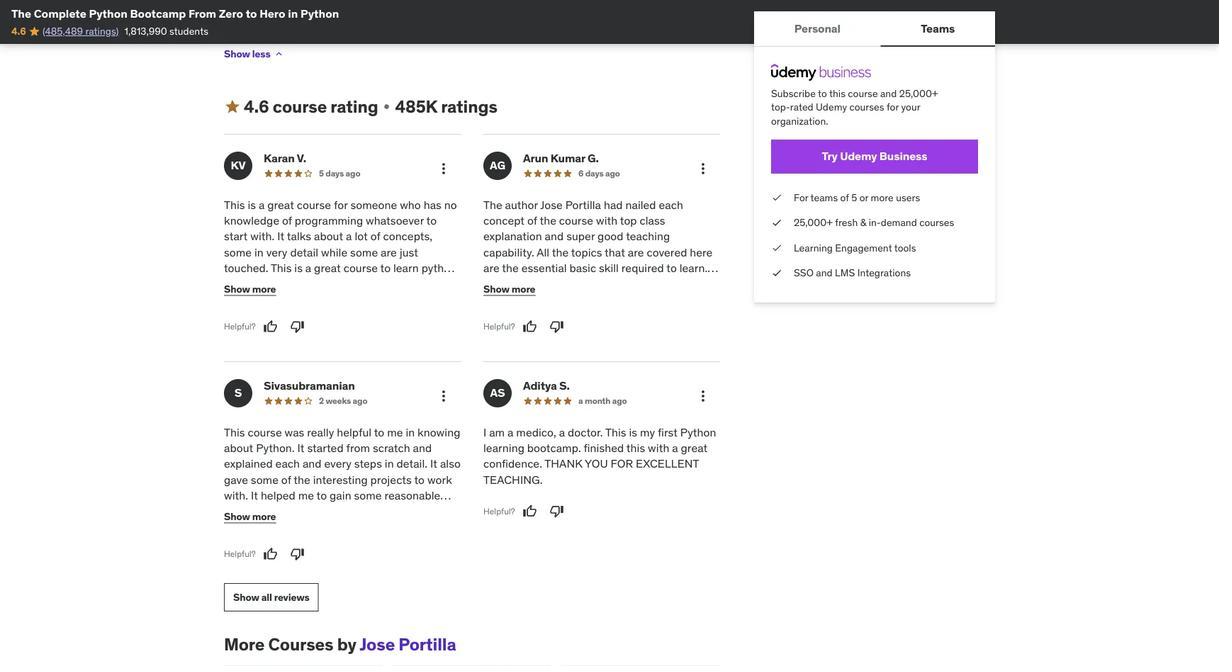 Task type: locate. For each thing, give the bounding box(es) containing it.
0 vertical spatial i
[[710, 261, 713, 276]]

0 horizontal spatial the
[[11, 6, 31, 21]]

1 horizontal spatial with
[[648, 441, 669, 455]]

0 horizontal spatial from
[[224, 277, 248, 291]]

it inside this is a great course for someone who has no knowledge of programming whatsoever to start with. it talks about a lot of concepts, some in very detail while some are just touched. this is a great course to learn python from but something that i have learned after completing this course that i (and you) will perhaps have to learn more technologies to actually program something of real utility. a lot of those technologies can be learned in python only like machine learning and data science or data structures. so yeah, this makes a strong base in those terms. great course, will recommend.
[[277, 229, 284, 244]]

2 xsmall image from the top
[[771, 216, 782, 230]]

udemy right try
[[840, 149, 877, 163]]

1 vertical spatial with
[[648, 441, 669, 455]]

of up helped
[[281, 473, 291, 487]]

and up all
[[545, 229, 564, 244]]

who inside the author jose portilla had nailed each concept of the course with top class explanation and super good teaching capability. all the topics that are covered here are the essential basic skill required to learn. i truly recommend this course for those who want learn from a basic level entry.
[[678, 277, 699, 291]]

1 vertical spatial technologies
[[267, 340, 333, 355]]

yeah,
[[323, 372, 349, 387]]

for inside the author jose portilla had nailed each concept of the course with top class explanation and super good teaching capability. all the topics that are covered here are the essential basic skill required to learn. i truly recommend this course for those who want learn from a basic level entry.
[[630, 277, 644, 291]]

truly
[[483, 277, 506, 291]]

0 horizontal spatial 4.6
[[11, 25, 26, 37]]

or up strong
[[446, 356, 456, 371]]

want
[[483, 293, 508, 307]]

0 vertical spatial who
[[400, 198, 421, 212]]

1 horizontal spatial will
[[419, 293, 435, 307]]

1 vertical spatial from
[[539, 293, 563, 307]]

udemy up organization.
[[816, 101, 847, 113]]

python
[[421, 261, 457, 276], [425, 340, 460, 355]]

try
[[822, 149, 838, 163]]

show left less
[[224, 48, 250, 60]]

0 vertical spatial learned
[[382, 277, 420, 291]]

days for karan v.
[[326, 168, 344, 179]]

the author jose portilla had nailed each concept of the course with top class explanation and super good teaching capability. all the topics that are covered here are the essential basic skill required to learn. i truly recommend this course for those who want learn from a basic level entry.
[[483, 198, 713, 307]]

0 vertical spatial great
[[267, 198, 294, 212]]

to down udemy business image
[[818, 87, 827, 100]]

0 vertical spatial basic
[[569, 261, 596, 276]]

show for the author jose portilla had nailed each concept of the course with top class explanation and super good teaching capability. all the topics that are covered here are the essential basic skill required to learn. i truly recommend this course for those who want learn from a basic level entry.
[[483, 283, 509, 295]]

personal button
[[754, 11, 881, 45]]

program
[[266, 325, 309, 339]]

try udemy business
[[822, 149, 927, 163]]

1 vertical spatial 5
[[851, 191, 857, 204]]

helpful? for the author jose portilla had nailed each concept of the course with top class explanation and super good teaching capability. all the topics that are covered here are the essential basic skill required to learn. i truly recommend this course for those who want learn from a basic level entry.
[[483, 321, 515, 332]]

a right as
[[382, 504, 388, 519]]

2 horizontal spatial great
[[681, 441, 708, 455]]

0 horizontal spatial who
[[400, 198, 421, 212]]

scratch
[[373, 441, 410, 455]]

1 horizontal spatial for
[[630, 277, 644, 291]]

0 vertical spatial courses
[[849, 101, 884, 113]]

0 horizontal spatial courses
[[849, 101, 884, 113]]

with. down gave
[[224, 489, 248, 503]]

more
[[224, 634, 265, 655]]

learned up the you)
[[382, 277, 420, 291]]

0 horizontal spatial jose
[[359, 634, 395, 655]]

to down has
[[426, 213, 437, 228]]

for teams of 5 or more users
[[794, 191, 920, 204]]

technologies up real
[[364, 309, 429, 323]]

science
[[405, 356, 443, 371]]

top‑rated
[[771, 101, 813, 113]]

1 horizontal spatial the
[[483, 198, 502, 212]]

is up knowledge
[[248, 198, 256, 212]]

that
[[605, 245, 625, 260], [326, 277, 347, 291], [342, 293, 362, 307]]

show all reviews button
[[224, 583, 319, 612]]

1 horizontal spatial who
[[678, 277, 699, 291]]

udemy business image
[[771, 64, 871, 81]]

from
[[188, 6, 216, 21]]

more courses by jose portilla
[[224, 634, 456, 655]]

the for the complete python bootcamp from zero to hero in python
[[11, 6, 31, 21]]

1 horizontal spatial about
[[314, 229, 343, 244]]

concepts,
[[383, 229, 432, 244]]

1 vertical spatial jose
[[359, 634, 395, 655]]

course up super
[[559, 213, 593, 228]]

to inside subscribe to this course and 25,000+ top‑rated udemy courses for your organization.
[[818, 87, 827, 100]]

tab list
[[754, 11, 995, 47]]

show left 'but'
[[224, 283, 250, 295]]

courses right demand
[[919, 216, 954, 229]]

and down the "be" in the bottom left of the page
[[358, 356, 377, 371]]

lot down someone at the left of page
[[355, 229, 368, 244]]

with
[[596, 213, 617, 228], [648, 441, 669, 455]]

and
[[880, 87, 897, 100], [545, 229, 564, 244], [816, 267, 833, 279], [358, 356, 377, 371], [413, 441, 432, 455], [303, 457, 321, 471]]

show more button for detail
[[224, 275, 276, 304]]

course
[[848, 87, 878, 100], [273, 96, 327, 117], [297, 198, 331, 212], [559, 213, 593, 228], [344, 261, 378, 276], [593, 277, 628, 291], [305, 293, 339, 307], [248, 425, 282, 440]]

show more down helped
[[224, 510, 276, 523]]

1 vertical spatial with.
[[224, 489, 248, 503]]

great
[[267, 198, 294, 212], [314, 261, 341, 276], [681, 441, 708, 455]]

helpful
[[337, 425, 371, 440]]

kv
[[231, 159, 246, 173]]

who down learn.
[[678, 277, 699, 291]]

reasonable
[[384, 489, 440, 503]]

from
[[224, 277, 248, 291], [539, 293, 563, 307], [346, 441, 370, 455]]

0 vertical spatial each
[[659, 198, 683, 212]]

have right i
[[355, 277, 379, 291]]

of
[[840, 191, 849, 204], [282, 213, 292, 228], [527, 213, 537, 228], [370, 229, 380, 244], [368, 325, 378, 339], [224, 340, 234, 355], [281, 473, 291, 487]]

each down python.
[[275, 457, 300, 471]]

helpful?
[[224, 321, 256, 332], [483, 321, 515, 332], [483, 506, 515, 517], [224, 549, 256, 560]]

2 vertical spatial learn
[[307, 309, 333, 323]]

with up the good
[[596, 213, 617, 228]]

fresh
[[835, 216, 858, 229]]

0 vertical spatial from
[[224, 277, 248, 291]]

me up scratch
[[387, 425, 403, 440]]

projects
[[370, 473, 412, 487]]

courses
[[849, 101, 884, 113], [919, 216, 954, 229]]

with. inside this is a great course for someone who has no knowledge of programming whatsoever to start with. it talks about a lot of concepts, some in very detail while some are just touched. this is a great course to learn python from but something that i have learned after completing this course that i (and you) will perhaps have to learn more technologies to actually program something of real utility. a lot of those technologies can be learned in python only like machine learning and data science or data structures. so yeah, this makes a strong base in those terms. great course, will recommend.
[[250, 229, 274, 244]]

0 vertical spatial is
[[248, 198, 256, 212]]

programming inside this is a great course for someone who has no knowledge of programming whatsoever to start with. it talks about a lot of concepts, some in very detail while some are just touched. this is a great course to learn python from but something that i have learned after completing this course that i (and you) will perhaps have to learn more technologies to actually program something of real utility. a lot of those technologies can be learned in python only like machine learning and data science or data structures. so yeah, this makes a strong base in those terms. great course, will recommend.
[[295, 213, 363, 228]]

show for this is a great course for someone who has no knowledge of programming whatsoever to start with. it talks about a lot of concepts, some in very detail while some are just touched. this is a great course to learn python from but something that i have learned after completing this course that i (and you) will perhaps have to learn more technologies to actually program something of real utility. a lot of those technologies can be learned in python only like machine learning and data science or data structures. so yeah, this makes a strong base in those terms. great course, will recommend.
[[224, 283, 250, 295]]

course up v.
[[273, 96, 327, 117]]

1 vertical spatial xsmall image
[[771, 216, 782, 230]]

learn
[[393, 261, 419, 276], [511, 293, 536, 307], [307, 309, 333, 323]]

a inside 'this course was really helpful to me in knowing about python. it started from scratch and explained each and every steps in detail. it also gave some of the interesting projects to work with. it helped me to gain some reasonable programming skill in python as a beginner.'
[[382, 504, 388, 519]]

2 days from the left
[[585, 168, 603, 179]]

1 vertical spatial 25,000+
[[794, 216, 833, 229]]

0 vertical spatial with.
[[250, 229, 274, 244]]

i right learn.
[[710, 261, 713, 276]]

0 vertical spatial jose
[[540, 198, 563, 212]]

0 horizontal spatial or
[[446, 356, 456, 371]]

courses left your
[[849, 101, 884, 113]]

1 horizontal spatial or
[[859, 191, 868, 204]]

1,813,990 students
[[124, 25, 208, 37]]

1 vertical spatial i
[[365, 293, 368, 307]]

mark review by arun kumar g. as unhelpful image
[[550, 320, 564, 334]]

learned down real
[[372, 340, 410, 355]]

g.
[[588, 151, 599, 166]]

of inside the author jose portilla had nailed each concept of the course with top class explanation and super good teaching capability. all the topics that are covered here are the essential basic skill required to learn. i truly recommend this course for those who want learn from a basic level entry.
[[527, 213, 537, 228]]

mark review by aditya s. as unhelpful image
[[550, 505, 564, 519]]

xsmall image left fresh
[[771, 216, 782, 230]]

subscribe
[[771, 87, 816, 100]]

xsmall image right less
[[273, 49, 285, 60]]

show more button
[[224, 275, 276, 304], [483, 275, 535, 304], [224, 503, 276, 531]]

learned
[[382, 277, 420, 291], [372, 340, 410, 355]]

demand
[[881, 216, 917, 229]]

4.6 for 4.6
[[11, 25, 26, 37]]

some
[[224, 245, 252, 260], [350, 245, 378, 260], [251, 473, 279, 487], [354, 489, 382, 503]]

ago for to
[[353, 396, 367, 407]]

mark review by sivasubramanian as helpful image
[[263, 547, 278, 562]]

1 vertical spatial lot
[[445, 325, 458, 339]]

0 horizontal spatial data
[[224, 372, 246, 387]]

from down helpful
[[346, 441, 370, 455]]

1 vertical spatial 4.6
[[244, 96, 269, 117]]

additional actions for review by sivasubramanian image
[[435, 388, 452, 405]]

my
[[640, 425, 655, 440]]

i
[[710, 261, 713, 276], [365, 293, 368, 307], [483, 425, 486, 440]]

1 xsmall image from the top
[[771, 190, 782, 204]]

gain
[[330, 489, 351, 503]]

1 days from the left
[[326, 168, 344, 179]]

this down udemy business image
[[829, 87, 845, 100]]

i inside the author jose portilla had nailed each concept of the course with top class explanation and super good teaching capability. all the topics that are covered here are the essential basic skill required to learn. i truly recommend this course for those who want learn from a basic level entry.
[[710, 261, 713, 276]]

about up while
[[314, 229, 343, 244]]

25,000+ up learning
[[794, 216, 833, 229]]

i inside the i am a medico, a doctor. this is my first python learning bootcamp. finished this with a great confidence. thank you for excellent teaching.
[[483, 425, 486, 440]]

hero
[[260, 6, 285, 21]]

ago for nailed
[[605, 168, 620, 179]]

xsmall image inside show less button
[[273, 49, 285, 60]]

2 vertical spatial is
[[629, 425, 637, 440]]

sivasubramanian
[[264, 379, 355, 393]]

1 horizontal spatial lot
[[445, 325, 458, 339]]

helped
[[261, 489, 295, 503]]

this up course, on the bottom of the page
[[352, 372, 370, 387]]

1 vertical spatial skill
[[295, 504, 315, 519]]

with up "excellent"
[[648, 441, 669, 455]]

helpful? left mark review by aditya s. as helpful icon
[[483, 506, 515, 517]]

1 horizontal spatial skill
[[599, 261, 619, 276]]

1 vertical spatial learned
[[372, 340, 410, 355]]

have up program
[[268, 309, 292, 323]]

2 vertical spatial that
[[342, 293, 362, 307]]

1 vertical spatial that
[[326, 277, 347, 291]]

show more for are
[[483, 283, 535, 295]]

2 horizontal spatial i
[[710, 261, 713, 276]]

super
[[566, 229, 595, 244]]

author
[[505, 198, 538, 212]]

0 horizontal spatial 25,000+
[[794, 216, 833, 229]]

programming down helped
[[224, 504, 292, 519]]

0 vertical spatial portilla
[[565, 198, 601, 212]]

1 vertical spatial those
[[236, 340, 265, 355]]

tab list containing personal
[[754, 11, 995, 47]]

xsmall image
[[273, 49, 285, 60], [381, 101, 392, 113], [771, 241, 782, 255], [771, 266, 782, 280]]

from down touched.
[[224, 277, 248, 291]]

show all reviews
[[233, 591, 309, 604]]

0 vertical spatial 4.6
[[11, 25, 26, 37]]

0 horizontal spatial days
[[326, 168, 344, 179]]

0 vertical spatial programming
[[295, 213, 363, 228]]

sso and lms integrations
[[794, 267, 911, 279]]

show more
[[224, 283, 276, 295], [483, 283, 535, 295], [224, 510, 276, 523]]

only
[[224, 356, 245, 371]]

1 vertical spatial the
[[483, 198, 502, 212]]

learn right mark review by karan v. as unhelpful image
[[307, 309, 333, 323]]

learn down recommend
[[511, 293, 536, 307]]

4.6 left (485,489
[[11, 25, 26, 37]]

learning up the yeah,
[[314, 356, 355, 371]]

the inside the author jose portilla had nailed each concept of the course with top class explanation and super good teaching capability. all the topics that are covered here are the essential basic skill required to learn. i truly recommend this course for those who want learn from a basic level entry.
[[483, 198, 502, 212]]

base
[[224, 388, 248, 403]]

1 vertical spatial learning
[[483, 441, 524, 455]]

1 horizontal spatial i
[[483, 425, 486, 440]]

0 vertical spatial the
[[11, 6, 31, 21]]

0 horizontal spatial 5
[[319, 168, 324, 179]]

python up after
[[421, 261, 457, 276]]

1 vertical spatial programming
[[224, 504, 292, 519]]

show more button down gave
[[224, 503, 276, 531]]

from inside this is a great course for someone who has no knowledge of programming whatsoever to start with. it talks about a lot of concepts, some in very detail while some are just touched. this is a great course to learn python from but something that i have learned after completing this course that i (and you) will perhaps have to learn more technologies to actually program something of real utility. a lot of those technologies can be learned in python only like machine learning and data science or data structures. so yeah, this makes a strong base in those terms. great course, will recommend.
[[224, 277, 248, 291]]

entry.
[[629, 293, 658, 307]]

courses inside subscribe to this course and 25,000+ top‑rated udemy courses for your organization.
[[849, 101, 884, 113]]

1 horizontal spatial programming
[[295, 213, 363, 228]]

this down recommend.
[[224, 425, 245, 440]]

2 vertical spatial i
[[483, 425, 486, 440]]

detail
[[290, 245, 318, 260]]

xsmall image for for
[[771, 190, 782, 204]]

a up knowledge
[[259, 198, 265, 212]]

of down author
[[527, 213, 537, 228]]

0 vertical spatial xsmall image
[[771, 190, 782, 204]]

show down capability. at the top left
[[483, 283, 509, 295]]

is down the detail
[[294, 261, 303, 276]]

with.
[[250, 229, 274, 244], [224, 489, 248, 503]]

work
[[427, 473, 452, 487]]

course down udemy business image
[[848, 87, 878, 100]]

it up very
[[277, 229, 284, 244]]

1 vertical spatial for
[[334, 198, 348, 212]]

courses
[[268, 634, 333, 655]]

with inside the i am a medico, a doctor. this is my first python learning bootcamp. finished this with a great confidence. thank you for excellent teaching.
[[648, 441, 669, 455]]

those inside the author jose portilla had nailed each concept of the course with top class explanation and super good teaching capability. all the topics that are covered here are the essential basic skill required to learn. i truly recommend this course for those who want learn from a basic level entry.
[[647, 277, 675, 291]]

learn.
[[679, 261, 708, 276]]

more right truly
[[511, 283, 535, 295]]

0 horizontal spatial have
[[268, 309, 292, 323]]

it
[[277, 229, 284, 244], [297, 441, 304, 455], [430, 457, 437, 471], [251, 489, 258, 503]]

4.6 for 4.6 course rating
[[244, 96, 269, 117]]

or up &
[[859, 191, 868, 204]]

1 vertical spatial or
[[446, 356, 456, 371]]

0 vertical spatial skill
[[599, 261, 619, 276]]

0 vertical spatial udemy
[[816, 101, 847, 113]]

medico,
[[516, 425, 556, 440]]

in down interesting
[[318, 504, 327, 519]]

1 horizontal spatial great
[[314, 261, 341, 276]]

the up helped
[[294, 473, 310, 487]]

for inside subscribe to this course and 25,000+ top‑rated udemy courses for your organization.
[[887, 101, 899, 113]]

25,000+ up your
[[899, 87, 938, 100]]

concept
[[483, 213, 524, 228]]

0 horizontal spatial will
[[399, 388, 416, 403]]

to
[[246, 6, 257, 21], [818, 87, 827, 100], [426, 213, 437, 228], [380, 261, 391, 276], [666, 261, 677, 276], [294, 309, 305, 323], [432, 309, 442, 323], [374, 425, 384, 440], [414, 473, 425, 487], [317, 489, 327, 503]]

is left my
[[629, 425, 637, 440]]

helpful? down want
[[483, 321, 515, 332]]

the
[[11, 6, 31, 21], [483, 198, 502, 212]]

mark review by sivasubramanian as unhelpful image
[[290, 547, 304, 562]]

about inside 'this course was really helpful to me in knowing about python. it started from scratch and explained each and every steps in detail. it also gave some of the interesting projects to work with. it helped me to gain some reasonable programming skill in python as a beginner.'
[[224, 441, 253, 455]]

mark review by arun kumar g. as helpful image
[[523, 320, 537, 334]]

finished
[[584, 441, 624, 455]]

more down i
[[336, 309, 362, 323]]

level
[[603, 293, 627, 307]]

great down while
[[314, 261, 341, 276]]

technologies
[[364, 309, 429, 323], [267, 340, 333, 355]]

5
[[319, 168, 324, 179], [851, 191, 857, 204]]

karan
[[264, 151, 295, 166]]

for
[[794, 191, 808, 204]]

1 horizontal spatial 4.6
[[244, 96, 269, 117]]

python down a
[[425, 340, 460, 355]]

this inside 'this course was really helpful to me in knowing about python. it started from scratch and explained each and every steps in detail. it also gave some of the interesting projects to work with. it helped me to gain some reasonable programming skill in python as a beginner.'
[[224, 425, 245, 440]]

2 vertical spatial for
[[630, 277, 644, 291]]

personal
[[794, 21, 840, 35]]

technologies up "machine"
[[267, 340, 333, 355]]

this
[[829, 87, 845, 100], [572, 277, 591, 291], [283, 293, 302, 307], [352, 372, 370, 387], [626, 441, 645, 455]]

1 horizontal spatial jose
[[540, 198, 563, 212]]

had
[[604, 198, 623, 212]]

0 horizontal spatial for
[[334, 198, 348, 212]]

show more button up 'perhaps'
[[224, 275, 276, 304]]

to down covered in the right top of the page
[[666, 261, 677, 276]]

it left helped
[[251, 489, 258, 503]]

0 horizontal spatial great
[[267, 198, 294, 212]]

0 horizontal spatial skill
[[295, 504, 315, 519]]

the up concept
[[483, 198, 502, 212]]

jose right 'by'
[[359, 634, 395, 655]]

programming up while
[[295, 213, 363, 228]]

0 horizontal spatial technologies
[[267, 340, 333, 355]]

learning down am
[[483, 441, 524, 455]]

those down structures. at the bottom of the page
[[263, 388, 291, 403]]

1 horizontal spatial technologies
[[364, 309, 429, 323]]

for left your
[[887, 101, 899, 113]]

helpful? left mark review by sivasubramanian as helpful image
[[224, 549, 256, 560]]

show more button for are
[[483, 275, 535, 304]]

show
[[224, 48, 250, 60], [224, 283, 250, 295], [483, 283, 509, 295], [224, 510, 250, 523], [233, 591, 259, 604]]

xsmall image
[[771, 190, 782, 204], [771, 216, 782, 230]]

1 horizontal spatial 25,000+
[[899, 87, 938, 100]]

course up the talks
[[297, 198, 331, 212]]

0 horizontal spatial with.
[[224, 489, 248, 503]]

s.
[[559, 379, 570, 393]]

1 vertical spatial about
[[224, 441, 253, 455]]

each
[[659, 198, 683, 212], [275, 457, 300, 471]]

learn down just
[[393, 261, 419, 276]]

basic down topics on the left top
[[569, 261, 596, 276]]

mark review by aditya s. as helpful image
[[523, 505, 537, 519]]

1 vertical spatial each
[[275, 457, 300, 471]]

just
[[400, 245, 418, 260]]

0 horizontal spatial programming
[[224, 504, 292, 519]]

0 vertical spatial will
[[419, 293, 435, 307]]

detail.
[[397, 457, 427, 471]]

4.6
[[11, 25, 26, 37], [244, 96, 269, 117]]

0 vertical spatial those
[[647, 277, 675, 291]]

interesting
[[313, 473, 368, 487]]

1 horizontal spatial days
[[585, 168, 603, 179]]

ago for doctor.
[[612, 396, 627, 407]]

thank
[[545, 457, 582, 471]]

learn inside the author jose portilla had nailed each concept of the course with top class explanation and super good teaching capability. all the topics that are covered here are the essential basic skill required to learn. i truly recommend this course for those who want learn from a basic level entry.
[[511, 293, 536, 307]]

i left (and at top
[[365, 293, 368, 307]]

those up like at the bottom left
[[236, 340, 265, 355]]

you)
[[395, 293, 416, 307]]

more down helped
[[252, 510, 276, 523]]

has
[[424, 198, 441, 212]]

the inside 'this course was really helpful to me in knowing about python. it started from scratch and explained each and every steps in detail. it also gave some of the interesting projects to work with. it helped me to gain some reasonable programming skill in python as a beginner.'
[[294, 473, 310, 487]]

so
[[306, 372, 320, 387]]

about up explained
[[224, 441, 253, 455]]

485k
[[395, 96, 437, 117]]



Task type: describe. For each thing, give the bounding box(es) containing it.
xsmall image left learning
[[771, 241, 782, 255]]

reviews
[[274, 591, 309, 604]]

0 horizontal spatial portilla
[[399, 634, 456, 655]]

some up helped
[[251, 473, 279, 487]]

this up mark review by karan v. as unhelpful image
[[283, 293, 302, 307]]

show less button
[[224, 40, 285, 68]]

that inside the author jose portilla had nailed each concept of the course with top class explanation and super good teaching capability. all the topics that are covered here are the essential basic skill required to learn. i truly recommend this course for those who want learn from a basic level entry.
[[605, 245, 625, 260]]

strong
[[418, 372, 451, 387]]

more inside this is a great course for someone who has no knowledge of programming whatsoever to start with. it talks about a lot of concepts, some in very detail while some are just touched. this is a great course to learn python from but something that i have learned after completing this course that i (and you) will perhaps have to learn more technologies to actually program something of real utility. a lot of those technologies can be learned in python only like machine learning and data science or data structures. so yeah, this makes a strong base in those terms. great course, will recommend.
[[336, 309, 362, 323]]

a down the detail
[[305, 261, 311, 276]]

ag
[[490, 159, 505, 173]]

a down science
[[409, 372, 415, 387]]

helpful? for this is a great course for someone who has no knowledge of programming whatsoever to start with. it talks about a lot of concepts, some in very detail while some are just touched. this is a great course to learn python from but something that i have learned after completing this course that i (and you) will perhaps have to learn more technologies to actually program something of real utility. a lot of those technologies can be learned in python only like machine learning and data science or data structures. so yeah, this makes a strong base in those terms. great course, will recommend.
[[224, 321, 256, 332]]

be
[[356, 340, 369, 355]]

python.
[[256, 441, 295, 455]]

is inside the i am a medico, a doctor. this is my first python learning bootcamp. finished this with a great confidence. thank you for excellent teaching.
[[629, 425, 637, 440]]

python inside 'this course was really helpful to me in knowing about python. it started from scratch and explained each and every steps in detail. it also gave some of the interesting projects to work with. it helped me to gain some reasonable programming skill in python as a beginner.'
[[329, 504, 365, 519]]

teams button
[[881, 11, 995, 45]]

am
[[489, 425, 505, 440]]

additional actions for review by karan v. image
[[435, 160, 452, 177]]

0 horizontal spatial learn
[[307, 309, 333, 323]]

1 vertical spatial python
[[425, 340, 460, 355]]

helpful? for this course was really helpful to me in knowing about python. it started from scratch and explained each and every steps in detail. it also gave some of the interesting projects to work with. it helped me to gain some reasonable programming skill in python as a beginner.
[[224, 549, 256, 560]]

in down the utility. on the left
[[413, 340, 422, 355]]

touched.
[[224, 261, 268, 276]]

4.6 course rating
[[244, 96, 378, 117]]

2
[[319, 396, 324, 407]]

1 horizontal spatial me
[[387, 425, 403, 440]]

business
[[879, 149, 927, 163]]

485k ratings
[[395, 96, 497, 117]]

the up all
[[540, 213, 556, 228]]

jose portilla link
[[359, 634, 456, 655]]

to up a
[[432, 309, 442, 323]]

1 horizontal spatial 5
[[851, 191, 857, 204]]

1 vertical spatial data
[[224, 372, 246, 387]]

1 vertical spatial great
[[314, 261, 341, 276]]

started
[[307, 441, 344, 455]]

it down the was
[[297, 441, 304, 455]]

in-
[[869, 216, 881, 229]]

1 horizontal spatial courses
[[919, 216, 954, 229]]

here
[[690, 245, 713, 260]]

25,000+ fresh & in-demand courses
[[794, 216, 954, 229]]

to right zero
[[246, 6, 257, 21]]

a right am
[[507, 425, 513, 440]]

in right hero
[[288, 6, 298, 21]]

course up i
[[344, 261, 378, 276]]

days for arun kumar g.
[[585, 168, 603, 179]]

and inside the author jose portilla had nailed each concept of the course with top class explanation and super good teaching capability. all the topics that are covered here are the essential basic skill required to learn. i truly recommend this course for those who want learn from a basic level entry.
[[545, 229, 564, 244]]

and down started
[[303, 457, 321, 471]]

each inside the author jose portilla had nailed each concept of the course with top class explanation and super good teaching capability. all the topics that are covered here are the essential basic skill required to learn. i truly recommend this course for those who want learn from a basic level entry.
[[659, 198, 683, 212]]

1 vertical spatial basic
[[574, 293, 601, 307]]

and up the "detail."
[[413, 441, 432, 455]]

all
[[261, 591, 272, 604]]

explanation
[[483, 229, 542, 244]]

additional actions for review by aditya s. image
[[695, 388, 712, 405]]

learning inside this is a great course for someone who has no knowledge of programming whatsoever to start with. it talks about a lot of concepts, some in very detail while some are just touched. this is a great course to learn python from but something that i have learned after completing this course that i (and you) will perhaps have to learn more technologies to actually program something of real utility. a lot of those technologies can be learned in python only like machine learning and data science or data structures. so yeah, this makes a strong base in those terms. great course, will recommend.
[[314, 356, 355, 371]]

really
[[307, 425, 334, 440]]

course up program
[[305, 293, 339, 307]]

0 vertical spatial 5
[[319, 168, 324, 179]]

2 horizontal spatial are
[[628, 245, 644, 260]]

course up level
[[593, 277, 628, 291]]

each inside 'this course was really helpful to me in knowing about python. it started from scratch and explained each and every steps in detail. it also gave some of the interesting projects to work with. it helped me to gain some reasonable programming skill in python as a beginner.'
[[275, 457, 300, 471]]

gave
[[224, 473, 248, 487]]

about inside this is a great course for someone who has no knowledge of programming whatsoever to start with. it talks about a lot of concepts, some in very detail while some are just touched. this is a great course to learn python from but something that i have learned after completing this course that i (and you) will perhaps have to learn more technologies to actually program something of real utility. a lot of those technologies can be learned in python only like machine learning and data science or data structures. so yeah, this makes a strong base in those terms. great course, will recommend.
[[314, 229, 343, 244]]

your
[[901, 101, 920, 113]]

the down capability. at the top left
[[502, 261, 519, 276]]

mark review by karan v. as unhelpful image
[[290, 320, 304, 334]]

xsmall image for 25,000+
[[771, 216, 782, 230]]

utility.
[[402, 325, 432, 339]]

whatsoever
[[366, 213, 424, 228]]

course inside 'this course was really helpful to me in knowing about python. it started from scratch and explained each and every steps in detail. it also gave some of the interesting projects to work with. it helped me to gain some reasonable programming skill in python as a beginner.'
[[248, 425, 282, 440]]

0 vertical spatial python
[[421, 261, 457, 276]]

mark review by karan v. as helpful image
[[263, 320, 278, 334]]

udemy inside subscribe to this course and 25,000+ top‑rated udemy courses for your organization.
[[816, 101, 847, 113]]

required
[[621, 261, 664, 276]]

users
[[896, 191, 920, 204]]

subscribe to this course and 25,000+ top‑rated udemy courses for your organization.
[[771, 87, 938, 127]]

this is a great course for someone who has no knowledge of programming whatsoever to start with. it talks about a lot of concepts, some in very detail while some are just touched. this is a great course to learn python from but something that i have learned after completing this course that i (and you) will perhaps have to learn more technologies to actually program something of real utility. a lot of those technologies can be learned in python only like machine learning and data science or data structures. so yeah, this makes a strong base in those terms. great course, will recommend.
[[224, 198, 460, 418]]

from inside the author jose portilla had nailed each concept of the course with top class explanation and super good teaching capability. all the topics that are covered here are the essential basic skill required to learn. i truly recommend this course for those who want learn from a basic level entry.
[[539, 293, 563, 307]]

a up while
[[346, 229, 352, 244]]

course,
[[360, 388, 397, 403]]

skill inside 'this course was really helpful to me in knowing about python. it started from scratch and explained each and every steps in detail. it also gave some of the interesting projects to work with. it helped me to gain some reasonable programming skill in python as a beginner.'
[[295, 504, 315, 519]]

show more button for of
[[224, 503, 276, 531]]

0 vertical spatial data
[[379, 356, 402, 371]]

of up only
[[224, 340, 234, 355]]

talks
[[287, 229, 311, 244]]

a down first
[[672, 441, 678, 455]]

great
[[329, 388, 357, 403]]

for inside this is a great course for someone who has no knowledge of programming whatsoever to start with. it talks about a lot of concepts, some in very detail while some are just touched. this is a great course to learn python from but something that i have learned after completing this course that i (and you) will perhaps have to learn more technologies to actually program something of real utility. a lot of those technologies can be learned in python only like machine learning and data science or data structures. so yeah, this makes a strong base in those terms. great course, will recommend.
[[334, 198, 348, 212]]

0 vertical spatial or
[[859, 191, 868, 204]]

show left all
[[233, 591, 259, 604]]

knowing
[[418, 425, 460, 440]]

course inside subscribe to this course and 25,000+ top‑rated udemy courses for your organization.
[[848, 87, 878, 100]]

all
[[537, 245, 549, 260]]

0 horizontal spatial is
[[248, 198, 256, 212]]

some down the start
[[224, 245, 252, 260]]

5 days ago
[[319, 168, 360, 179]]

in up recommend.
[[251, 388, 260, 403]]

0 vertical spatial have
[[355, 277, 379, 291]]

rating
[[330, 96, 378, 117]]

additional actions for review by arun kumar g. image
[[695, 160, 712, 177]]

0 vertical spatial technologies
[[364, 309, 429, 323]]

who inside this is a great course for someone who has no knowledge of programming whatsoever to start with. it talks about a lot of concepts, some in very detail while some are just touched. this is a great course to learn python from but something that i have learned after completing this course that i (and you) will perhaps have to learn more technologies to actually program something of real utility. a lot of those technologies can be learned in python only like machine learning and data science or data structures. so yeah, this makes a strong base in those terms. great course, will recommend.
[[400, 198, 421, 212]]

some right while
[[350, 245, 378, 260]]

a inside the author jose portilla had nailed each concept of the course with top class explanation and super good teaching capability. all the topics that are covered here are the essential basic skill required to learn. i truly recommend this course for those who want learn from a basic level entry.
[[565, 293, 571, 307]]

teams
[[810, 191, 838, 204]]

1 vertical spatial me
[[298, 489, 314, 503]]

this inside the i am a medico, a doctor. this is my first python learning bootcamp. finished this with a great confidence. thank you for excellent teaching.
[[626, 441, 645, 455]]

of right teams
[[840, 191, 849, 204]]

very
[[266, 245, 287, 260]]

in up projects
[[385, 457, 394, 471]]

zero
[[219, 6, 243, 21]]

1 horizontal spatial learn
[[393, 261, 419, 276]]

ago for for
[[346, 168, 360, 179]]

of inside 'this course was really helpful to me in knowing about python. it started from scratch and explained each and every steps in detail. it also gave some of the interesting projects to work with. it helped me to gain some reasonable programming skill in python as a beginner.'
[[281, 473, 291, 487]]

great inside the i am a medico, a doctor. this is my first python learning bootcamp. finished this with a great confidence. thank you for excellent teaching.
[[681, 441, 708, 455]]

i am a medico, a doctor. this is my first python learning bootcamp. finished this with a great confidence. thank you for excellent teaching.
[[483, 425, 716, 487]]

0 vertical spatial something
[[270, 277, 324, 291]]

portilla inside the author jose portilla had nailed each concept of the course with top class explanation and super good teaching capability. all the topics that are covered here are the essential basic skill required to learn. i truly recommend this course for those who want learn from a basic level entry.
[[565, 198, 601, 212]]

learning
[[794, 241, 833, 254]]

top
[[620, 213, 637, 228]]

xsmall image left sso at the right top
[[771, 266, 782, 280]]

this inside the i am a medico, a doctor. this is my first python learning bootcamp. finished this with a great confidence. thank you for excellent teaching.
[[605, 425, 626, 440]]

in up scratch
[[406, 425, 415, 440]]

bootcamp
[[130, 6, 186, 21]]

i inside this is a great course for someone who has no knowledge of programming whatsoever to start with. it talks about a lot of concepts, some in very detail while some are just touched. this is a great course to learn python from but something that i have learned after completing this course that i (and you) will perhaps have to learn more technologies to actually program something of real utility. a lot of those technologies can be learned in python only like machine learning and data science or data structures. so yeah, this makes a strong base in those terms. great course, will recommend.
[[365, 293, 368, 307]]

every
[[324, 457, 351, 471]]

&
[[860, 216, 866, 229]]

python inside the i am a medico, a doctor. this is my first python learning bootcamp. finished this with a great confidence. thank you for excellent teaching.
[[680, 425, 716, 440]]

and inside subscribe to this course and 25,000+ top‑rated udemy courses for your organization.
[[880, 87, 897, 100]]

more left users
[[871, 191, 894, 204]]

a up "bootcamp." at the bottom of page
[[559, 425, 565, 440]]

this down very
[[271, 261, 292, 276]]

lms
[[835, 267, 855, 279]]

covered
[[647, 245, 687, 260]]

capability.
[[483, 245, 534, 260]]

a
[[435, 325, 442, 339]]

2 weeks ago
[[319, 396, 367, 407]]

more for the author jose portilla had nailed each concept of the course with top class explanation and super good teaching capability. all the topics that are covered here are the essential basic skill required to learn. i truly recommend this course for those who want learn from a basic level entry.
[[511, 283, 535, 295]]

1 vertical spatial udemy
[[840, 149, 877, 163]]

this inside the author jose portilla had nailed each concept of the course with top class explanation and super good teaching capability. all the topics that are covered here are the essential basic skill required to learn. i truly recommend this course for those who want learn from a basic level entry.
[[572, 277, 591, 291]]

teaching
[[626, 229, 670, 244]]

show for this course was really helpful to me in knowing about python. it started from scratch and explained each and every steps in detail. it also gave some of the interesting projects to work with. it helped me to gain some reasonable programming skill in python as a beginner.
[[224, 510, 250, 523]]

makes
[[373, 372, 407, 387]]

2 vertical spatial those
[[263, 388, 291, 403]]

to left gain
[[317, 489, 327, 503]]

the right all
[[552, 245, 569, 260]]

to up program
[[294, 309, 305, 323]]

python right hero
[[300, 6, 339, 21]]

6
[[578, 168, 583, 179]]

organization.
[[771, 115, 828, 127]]

more for this course was really helpful to me in knowing about python. it started from scratch and explained each and every steps in detail. it also gave some of the interesting projects to work with. it helped me to gain some reasonable programming skill in python as a beginner.
[[252, 510, 276, 523]]

this inside subscribe to this course and 25,000+ top‑rated udemy courses for your organization.
[[829, 87, 845, 100]]

jose inside the author jose portilla had nailed each concept of the course with top class explanation and super good teaching capability. all the topics that are covered here are the essential basic skill required to learn. i truly recommend this course for those who want learn from a basic level entry.
[[540, 198, 563, 212]]

this up knowledge
[[224, 198, 245, 212]]

in left very
[[254, 245, 264, 260]]

with inside the author jose portilla had nailed each concept of the course with top class explanation and super good teaching capability. all the topics that are covered here are the essential basic skill required to learn. i truly recommend this course for those who want learn from a basic level entry.
[[596, 213, 617, 228]]

essential
[[521, 261, 567, 276]]

more for this is a great course for someone who has no knowledge of programming whatsoever to start with. it talks about a lot of concepts, some in very detail while some are just touched. this is a great course to learn python from but something that i have learned after completing this course that i (and you) will perhaps have to learn more technologies to actually program something of real utility. a lot of those technologies can be learned in python only like machine learning and data science or data structures. so yeah, this makes a strong base in those terms. great course, will recommend.
[[252, 283, 276, 295]]

show less
[[224, 48, 270, 60]]

terms.
[[294, 388, 326, 403]]

perhaps
[[224, 309, 265, 323]]

show more for of
[[224, 510, 276, 523]]

to inside the author jose portilla had nailed each concept of the course with top class explanation and super good teaching capability. all the topics that are covered here are the essential basic skill required to learn. i truly recommend this course for those who want learn from a basic level entry.
[[666, 261, 677, 276]]

show more for detail
[[224, 283, 276, 295]]

with. inside 'this course was really helpful to me in knowing about python. it started from scratch and explained each and every steps in detail. it also gave some of the interesting projects to work with. it helped me to gain some reasonable programming skill in python as a beginner.'
[[224, 489, 248, 503]]

of left real
[[368, 325, 378, 339]]

first
[[658, 425, 678, 440]]

from inside 'this course was really helpful to me in knowing about python. it started from scratch and explained each and every steps in detail. it also gave some of the interesting projects to work with. it helped me to gain some reasonable programming skill in python as a beginner.'
[[346, 441, 370, 455]]

s
[[234, 386, 242, 401]]

or inside this is a great course for someone who has no knowledge of programming whatsoever to start with. it talks about a lot of concepts, some in very detail while some are just touched. this is a great course to learn python from but something that i have learned after completing this course that i (and you) will perhaps have to learn more technologies to actually program something of real utility. a lot of those technologies can be learned in python only like machine learning and data science or data structures. so yeah, this makes a strong base in those terms. great course, will recommend.
[[446, 356, 456, 371]]

the for the author jose portilla had nailed each concept of the course with top class explanation and super good teaching capability. all the topics that are covered here are the essential basic skill required to learn. i truly recommend this course for those who want learn from a basic level entry.
[[483, 198, 502, 212]]

skill inside the author jose portilla had nailed each concept of the course with top class explanation and super good teaching capability. all the topics that are covered here are the essential basic skill required to learn. i truly recommend this course for those who want learn from a basic level entry.
[[599, 261, 619, 276]]

programming inside 'this course was really helpful to me in knowing about python. it started from scratch and explained each and every steps in detail. it also gave some of the interesting projects to work with. it helped me to gain some reasonable programming skill in python as a beginner.'
[[224, 504, 292, 519]]

good
[[598, 229, 623, 244]]

no
[[444, 198, 457, 212]]

while
[[321, 245, 347, 260]]

1 vertical spatial something
[[311, 325, 365, 339]]

nailed
[[625, 198, 656, 212]]

1 horizontal spatial are
[[483, 261, 499, 276]]

by
[[337, 634, 356, 655]]

learning inside the i am a medico, a doctor. this is my first python learning bootcamp. finished this with a great confidence. thank you for excellent teaching.
[[483, 441, 524, 455]]

a month ago
[[578, 396, 627, 407]]

medium image
[[224, 98, 241, 115]]

some up as
[[354, 489, 382, 503]]

completing
[[224, 293, 281, 307]]

and right sso at the right top
[[816, 267, 833, 279]]

to up (and at top
[[380, 261, 391, 276]]

python up ratings)
[[89, 6, 127, 21]]

tools
[[894, 241, 916, 254]]

kumar
[[551, 151, 585, 166]]

as
[[490, 386, 505, 401]]

to up scratch
[[374, 425, 384, 440]]

25,000+ inside subscribe to this course and 25,000+ top‑rated udemy courses for your organization.
[[899, 87, 938, 100]]

xsmall image left 485k
[[381, 101, 392, 113]]

1 vertical spatial have
[[268, 309, 292, 323]]

actually
[[224, 325, 263, 339]]

of down whatsoever
[[370, 229, 380, 244]]

to up reasonable
[[414, 473, 425, 487]]

try udemy business link
[[771, 139, 978, 173]]

it left also
[[430, 457, 437, 471]]

karan v.
[[264, 151, 306, 166]]

0 vertical spatial lot
[[355, 229, 368, 244]]

are inside this is a great course for someone who has no knowledge of programming whatsoever to start with. it talks about a lot of concepts, some in very detail while some are just touched. this is a great course to learn python from but something that i have learned after completing this course that i (and you) will perhaps have to learn more technologies to actually program something of real utility. a lot of those technologies can be learned in python only like machine learning and data science or data structures. so yeah, this makes a strong base in those terms. great course, will recommend.
[[381, 245, 397, 260]]

and inside this is a great course for someone who has no knowledge of programming whatsoever to start with. it talks about a lot of concepts, some in very detail while some are just touched. this is a great course to learn python from but something that i have learned after completing this course that i (and you) will perhaps have to learn more technologies to actually program something of real utility. a lot of those technologies can be learned in python only like machine learning and data science or data structures. so yeah, this makes a strong base in those terms. great course, will recommend.
[[358, 356, 377, 371]]

doctor.
[[568, 425, 603, 440]]

1 horizontal spatial is
[[294, 261, 303, 276]]

ratings)
[[85, 25, 119, 37]]

arun kumar g.
[[523, 151, 599, 166]]

of up the talks
[[282, 213, 292, 228]]

a left month
[[578, 396, 583, 407]]



Task type: vqa. For each thing, say whether or not it's contained in the screenshot.
the 'structures.' on the left of the page
yes



